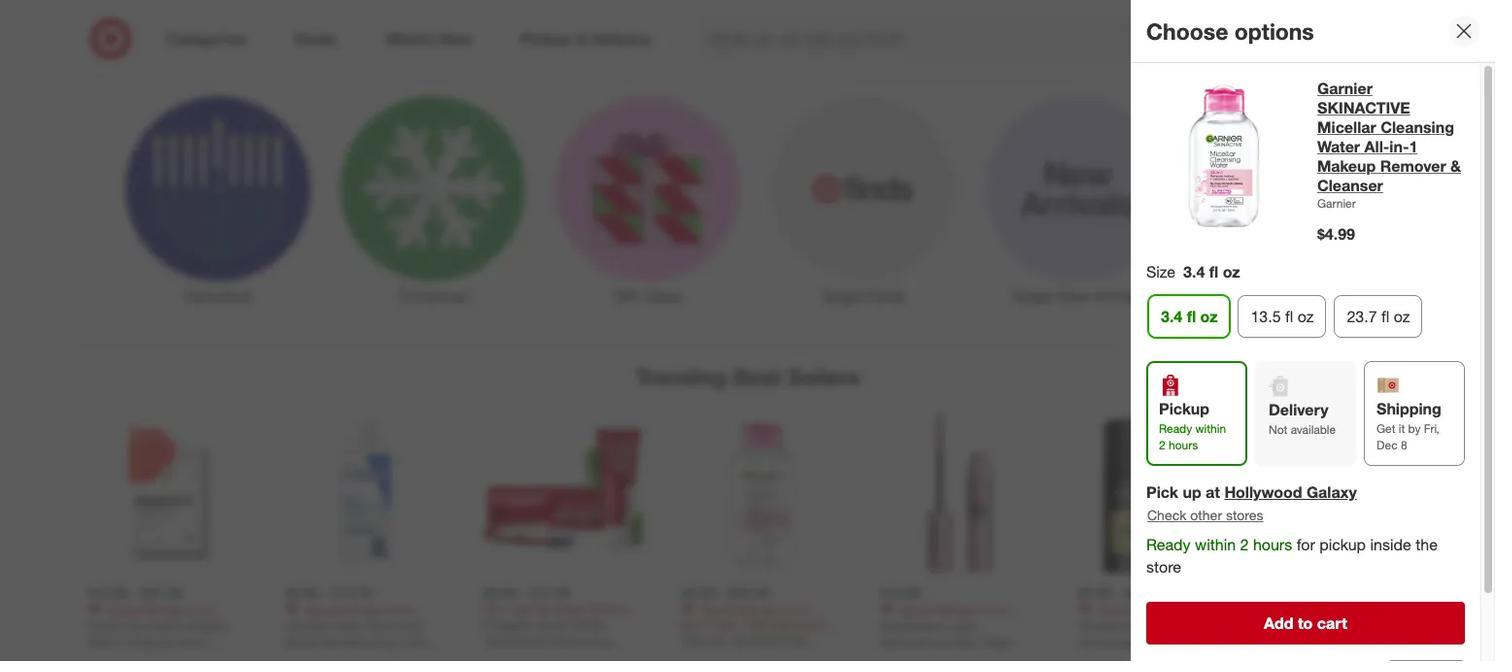 Task type: describe. For each thing, give the bounding box(es) containing it.
skinactive
[[1318, 98, 1411, 118]]

it
[[1399, 422, 1406, 436]]

hanukkah
[[183, 287, 253, 306]]

oz up 3.4 fl oz link
[[1223, 262, 1241, 282]]

get
[[1377, 422, 1396, 436]]

$14.79
[[331, 586, 372, 602]]

$21.99
[[141, 586, 181, 602]]

ready inside 'pickup ready within 2 hours'
[[1160, 422, 1193, 436]]

maybelline lash sensational sky high lengthening mascara
[[880, 618, 1021, 662]]

to inside cerave daily face and body moisturizing lotion for normal to dry skin
[[353, 652, 365, 662]]

mighty for +
[[1379, 618, 1420, 635]]

delivery not available
[[1269, 400, 1337, 437]]

$5.99
[[285, 586, 318, 602]]

pimple inside hero cosmetics mighty patch invisible + acne pimple patches - 24ct
[[1277, 652, 1318, 662]]

high
[[981, 635, 1010, 652]]

add to cart button
[[1147, 602, 1466, 645]]

$2.69
[[484, 586, 517, 602]]

trending best sellers
[[636, 363, 860, 390]]

stores
[[1227, 507, 1264, 524]]

to inside button
[[1298, 614, 1313, 633]]

- for $17.29
[[520, 586, 526, 602]]

christmas
[[398, 287, 468, 306]]

sky
[[955, 635, 978, 652]]

search button
[[1169, 17, 1215, 64]]

the
[[1416, 535, 1438, 555]]

shipping
[[1377, 399, 1442, 419]]

garnier skinactive micellar cleansing water all-in-1 makeup remover & cleanser image inside choose options dialog
[[1147, 79, 1302, 234]]

1
[[1410, 137, 1418, 156]]

pickup ready within 2 hours
[[1160, 399, 1227, 453]]

2 within from the top
[[1196, 535, 1236, 555]]

13.5 fl oz
[[1251, 307, 1314, 326]]

cerave
[[285, 618, 328, 635]]

hold
[[1180, 618, 1209, 635]]

by
[[1409, 422, 1421, 436]]

normal
[[305, 652, 350, 662]]

best
[[733, 363, 782, 390]]

cart
[[1318, 614, 1348, 633]]

13.5
[[1251, 307, 1282, 326]]

oz for 3.4 fl oz
[[1201, 307, 1218, 326]]

garnier skinactive micellar cleansing water all-in-1 makeup remover & cleanser garnier
[[1318, 79, 1462, 211]]

maybelline
[[880, 618, 946, 635]]

at
[[1206, 483, 1221, 503]]

hollywood
[[1225, 483, 1303, 503]]

top
[[1259, 287, 1284, 306]]

hairspray
[[1078, 635, 1136, 652]]

choose options
[[1147, 17, 1315, 44]]

acne inside hero cosmetics mighty patch original acne pimple patches
[[176, 635, 207, 652]]

- for $21.99
[[131, 586, 137, 602]]

arrivals
[[1094, 287, 1145, 306]]

in-
[[1390, 137, 1410, 156]]

top deals
[[1259, 287, 1328, 306]]

daily
[[332, 618, 362, 635]]

target finds link
[[756, 92, 971, 308]]

explore
[[473, 42, 574, 77]]

patch for original
[[87, 635, 122, 652]]

$4.99 - $8.49
[[1078, 586, 1158, 602]]

for inside cerave daily face and body moisturizing lotion for normal to dry skin
[[285, 652, 301, 662]]

- for $8.49
[[1115, 586, 1121, 602]]

pickup
[[1160, 399, 1210, 419]]

pick up at hollywood galaxy check other stores
[[1147, 483, 1358, 524]]

christmas link
[[325, 92, 541, 308]]

right
[[912, 42, 975, 77]]

remover
[[1381, 156, 1447, 176]]

ready within 2 hours
[[1147, 535, 1293, 555]]

target finds
[[821, 287, 905, 306]]

micellar
[[1318, 118, 1377, 137]]

going
[[788, 42, 863, 77]]

2 garnier from the top
[[1318, 196, 1357, 211]]

delivery
[[1269, 400, 1329, 420]]

fl for 3.4 fl oz
[[1187, 307, 1197, 326]]

$4.99 for $4.99
[[1318, 225, 1356, 244]]

size
[[1147, 262, 1176, 282]]

$4.99 - $20.49 link
[[682, 414, 841, 650]]

not
[[1269, 423, 1288, 437]]

of
[[659, 42, 685, 77]]

store
[[1147, 558, 1182, 577]]

$10.99 - $21.99
[[87, 586, 181, 602]]

target new arrivals
[[1011, 287, 1145, 306]]

1 horizontal spatial 2
[[1241, 535, 1249, 555]]

pimple inside hero cosmetics mighty patch original acne pimple patches
[[87, 652, 129, 662]]

23.7 fl oz link
[[1335, 295, 1423, 338]]

body
[[285, 635, 317, 652]]

extra
[[1145, 618, 1176, 635]]

check
[[1148, 507, 1187, 524]]

target for target new arrivals
[[1011, 287, 1054, 306]]

patches inside hero cosmetics mighty patch invisible + acne pimple patches - 24ct
[[1322, 652, 1371, 662]]

oz for 23.7 fl oz
[[1394, 307, 1411, 326]]

$4.99 for $4.99 - $8.49
[[1078, 586, 1112, 602]]

lotion
[[399, 635, 437, 652]]

makeup
[[1318, 156, 1377, 176]]

$17.29
[[530, 586, 570, 602]]

mighty for acne
[[189, 618, 231, 635]]

original
[[126, 635, 172, 652]]

tresemme
[[1078, 618, 1141, 635]]

$20.49
[[728, 586, 769, 602]]

23.7 fl oz
[[1347, 307, 1411, 326]]

fl for 13.5 fl oz
[[1286, 307, 1294, 326]]

invisible
[[1315, 635, 1364, 652]]



Task type: vqa. For each thing, say whether or not it's contained in the screenshot.
TARGET CIRCLE
no



Task type: locate. For each thing, give the bounding box(es) containing it.
patch left original
[[87, 635, 122, 652]]

$10.99 up add to cart button
[[1277, 586, 1317, 602]]

cosmetics inside hero cosmetics mighty patch original acne pimple patches
[[120, 618, 185, 635]]

moisturizing
[[321, 635, 395, 652]]

what's
[[693, 42, 780, 77]]

cleanser
[[1318, 176, 1384, 195]]

1 horizontal spatial hours
[[1254, 535, 1293, 555]]

fl down top deals
[[1286, 307, 1294, 326]]

patches inside hero cosmetics mighty patch original acne pimple patches
[[132, 652, 182, 662]]

fl down size 3.4 fl oz
[[1187, 307, 1197, 326]]

2 down stores
[[1241, 535, 1249, 555]]

hours
[[1169, 438, 1199, 453], [1254, 535, 1293, 555]]

and
[[399, 618, 422, 635]]

0 horizontal spatial cosmetics
[[120, 618, 185, 635]]

other
[[1191, 507, 1223, 524]]

1 target from the left
[[821, 287, 864, 306]]

0 horizontal spatial hero
[[87, 618, 117, 635]]

mighty inside hero cosmetics mighty patch invisible + acne pimple patches - 24ct
[[1379, 618, 1420, 635]]

ready down pickup
[[1160, 422, 1193, 436]]

cosmetics for original
[[120, 618, 185, 635]]

3.4 right size
[[1184, 262, 1206, 282]]

dec
[[1377, 438, 1398, 453]]

3.4
[[1184, 262, 1206, 282], [1161, 307, 1183, 326]]

2 patches from the left
[[1322, 652, 1371, 662]]

0 vertical spatial ready
[[1160, 422, 1193, 436]]

new
[[1058, 287, 1090, 306]]

2 acne from the left
[[1380, 635, 1411, 652]]

1 horizontal spatial mighty
[[1379, 618, 1420, 635]]

cleansing
[[1381, 118, 1455, 137]]

1 horizontal spatial to
[[1298, 614, 1313, 633]]

trending
[[636, 363, 727, 390]]

acne up 24ct
[[1380, 635, 1411, 652]]

1 within from the top
[[1196, 422, 1227, 436]]

1 horizontal spatial $10.99
[[1277, 586, 1317, 602]]

for inside 'for pickup inside the store'
[[1297, 535, 1316, 555]]

0 vertical spatial within
[[1196, 422, 1227, 436]]

acne
[[176, 635, 207, 652], [1380, 635, 1411, 652]]

cosmetics inside hero cosmetics mighty patch invisible + acne pimple patches - 24ct
[[1310, 618, 1375, 635]]

$4.99 down cleanser
[[1318, 225, 1356, 244]]

$10.99 for $10.99
[[1277, 586, 1317, 602]]

garnier skinactive micellar cleansing water all-in-1 makeup remover & cleanser link
[[1318, 79, 1466, 195]]

1 cosmetics from the left
[[120, 618, 185, 635]]

dry
[[369, 652, 390, 662]]

mighty
[[189, 618, 231, 635], [1379, 618, 1420, 635]]

1 horizontal spatial patches
[[1322, 652, 1371, 662]]

1 horizontal spatial target
[[1011, 287, 1054, 306]]

hours down pickup
[[1169, 438, 1199, 453]]

$5.99 - $14.79
[[285, 586, 372, 602]]

for pickup inside the store
[[1147, 535, 1438, 577]]

1 vertical spatial for
[[285, 652, 301, 662]]

group inside choose options dialog
[[1145, 261, 1466, 346]]

1 acne from the left
[[176, 635, 207, 652]]

within
[[1196, 422, 1227, 436], [1196, 535, 1236, 555]]

2 mighty from the left
[[1379, 618, 1420, 635]]

1 horizontal spatial $4.99
[[1078, 586, 1112, 602]]

1 garnier from the top
[[1318, 79, 1373, 98]]

gift ideas
[[614, 287, 682, 306]]

deals
[[1289, 287, 1328, 306]]

target inside "link"
[[1011, 287, 1054, 306]]

oz down the deals
[[1298, 307, 1314, 326]]

patches down original
[[132, 652, 182, 662]]

1 $10.99 from the left
[[87, 586, 128, 602]]

- left the $21.99
[[131, 586, 137, 602]]

$4.99 inside choose options dialog
[[1318, 225, 1356, 244]]

oz inside 23.7 fl oz link
[[1394, 307, 1411, 326]]

2 $10.99 from the left
[[1277, 586, 1317, 602]]

1 vertical spatial hours
[[1254, 535, 1293, 555]]

hero for hero cosmetics mighty patch invisible + acne pimple patches - 24ct
[[1277, 618, 1306, 635]]

hero down $10.99 - $21.99
[[87, 618, 117, 635]]

top deals link
[[1186, 92, 1401, 308]]

- inside hero cosmetics mighty patch invisible + acne pimple patches - 24ct
[[1375, 652, 1380, 662]]

hero for hero cosmetics mighty patch original acne pimple patches
[[87, 618, 117, 635]]

to
[[1298, 614, 1313, 633], [353, 652, 365, 662]]

mighty inside hero cosmetics mighty patch original acne pimple patches
[[189, 618, 231, 635]]

- right '$5.99'
[[322, 586, 328, 602]]

1 patch from the left
[[87, 635, 122, 652]]

hero cosmetics mighty patch invisible + acne pimple patches - 24ct
[[1277, 618, 1420, 662]]

target
[[821, 287, 864, 306], [1011, 287, 1054, 306]]

0 vertical spatial to
[[1298, 614, 1313, 633]]

oz down size 3.4 fl oz
[[1201, 307, 1218, 326]]

1 vertical spatial 3.4
[[1161, 307, 1183, 326]]

0 horizontal spatial patch
[[87, 635, 122, 652]]

lash
[[949, 618, 979, 635]]

24ct
[[1384, 652, 1411, 662]]

2 target from the left
[[1011, 287, 1054, 306]]

- inside $2.69 - $17.29 link
[[520, 586, 526, 602]]

available
[[1291, 423, 1337, 437]]

more
[[582, 42, 651, 77]]

pimple down original
[[87, 652, 129, 662]]

0 horizontal spatial to
[[353, 652, 365, 662]]

hero cosmetics mighty patch invisible + acne pimple patches - 24ct image
[[1277, 414, 1436, 574], [1277, 414, 1436, 574]]

3.4 fl oz link
[[1149, 295, 1231, 338]]

1 mighty from the left
[[189, 618, 231, 635]]

0 horizontal spatial for
[[285, 652, 301, 662]]

0 vertical spatial for
[[1297, 535, 1316, 555]]

1 vertical spatial ready
[[1147, 535, 1191, 555]]

finds
[[868, 287, 905, 306]]

cosmetics
[[120, 618, 185, 635], [1310, 618, 1375, 635]]

0 horizontal spatial 3.4
[[1161, 307, 1183, 326]]

$4.99 left $20.49
[[682, 586, 715, 602]]

for down body
[[285, 652, 301, 662]]

cosmetics for invisible
[[1310, 618, 1375, 635]]

oz
[[1223, 262, 1241, 282], [1201, 307, 1218, 326], [1298, 307, 1314, 326], [1394, 307, 1411, 326]]

1 vertical spatial garnier
[[1318, 196, 1357, 211]]

1 horizontal spatial cosmetics
[[1310, 618, 1375, 635]]

$4.99
[[1318, 225, 1356, 244], [682, 586, 715, 602], [1078, 586, 1112, 602]]

- left $8.49 in the right of the page
[[1115, 586, 1121, 602]]

- down +
[[1375, 652, 1380, 662]]

check other stores button
[[1147, 505, 1265, 527]]

-
[[131, 586, 137, 602], [322, 586, 328, 602], [520, 586, 526, 602], [719, 586, 724, 602], [1115, 586, 1121, 602], [1375, 652, 1380, 662]]

choose options dialog
[[1131, 0, 1496, 662]]

to down moisturizing
[[353, 652, 365, 662]]

within down pickup
[[1196, 422, 1227, 436]]

0 horizontal spatial acne
[[176, 635, 207, 652]]

acne inside hero cosmetics mighty patch invisible + acne pimple patches - 24ct
[[1380, 635, 1411, 652]]

1 vertical spatial to
[[353, 652, 365, 662]]

0 vertical spatial 3.4
[[1184, 262, 1206, 282]]

gift ideas link
[[541, 92, 756, 308]]

within down check other stores button
[[1196, 535, 1236, 555]]

fl up 3.4 fl oz
[[1210, 262, 1219, 282]]

$10.99 for $10.99 - $21.99
[[87, 586, 128, 602]]

to right the add
[[1298, 614, 1313, 633]]

oz for 13.5 fl oz
[[1298, 307, 1314, 326]]

0 horizontal spatial 2
[[1160, 438, 1166, 453]]

&
[[1451, 156, 1462, 176]]

oz inside 3.4 fl oz link
[[1201, 307, 1218, 326]]

ready up store
[[1147, 535, 1191, 555]]

target left new
[[1011, 287, 1054, 306]]

within inside 'pickup ready within 2 hours'
[[1196, 422, 1227, 436]]

fri,
[[1425, 422, 1440, 436]]

1 hero from the left
[[87, 618, 117, 635]]

- left $20.49
[[719, 586, 724, 602]]

1 horizontal spatial pimple
[[1277, 652, 1318, 662]]

- right $2.69
[[520, 586, 526, 602]]

$4.99 - $20.49
[[682, 586, 769, 602]]

1 horizontal spatial 3.4
[[1184, 262, 1206, 282]]

lengthening
[[880, 652, 956, 662]]

garnier up micellar
[[1318, 79, 1373, 98]]

hero cosmetics mighty patch original acne pimple patches
[[87, 618, 231, 662]]

- inside $4.99 - $20.49 link
[[719, 586, 724, 602]]

maybelline lash sensational sky high lengthening mascara - 0.2 fl oz image
[[880, 414, 1039, 574], [880, 414, 1039, 574]]

add
[[1265, 614, 1294, 633]]

cosmetics up original
[[120, 618, 185, 635]]

ready
[[1160, 422, 1193, 436], [1147, 535, 1191, 555]]

cerave daily face and body moisturizing lotion for normal to dry skin - fragrance free image
[[285, 414, 445, 574], [285, 414, 445, 574]]

patch for invisible
[[1277, 635, 1312, 652]]

hollywood galaxy button
[[1225, 482, 1358, 504]]

patch down add to cart at the right bottom of the page
[[1277, 635, 1312, 652]]

1 vertical spatial 2
[[1241, 535, 1249, 555]]

0 horizontal spatial pimple
[[87, 652, 129, 662]]

garnier
[[1318, 79, 1373, 98], [1318, 196, 1357, 211]]

1 pimple from the left
[[87, 652, 129, 662]]

1 horizontal spatial patch
[[1277, 635, 1312, 652]]

23.7
[[1347, 307, 1378, 326]]

$10.99 left the $21.99
[[87, 586, 128, 602]]

fl
[[1210, 262, 1219, 282], [1187, 307, 1197, 326], [1286, 307, 1294, 326], [1382, 307, 1390, 326]]

hanukkah link
[[110, 92, 325, 308]]

fl for 23.7 fl oz
[[1382, 307, 1390, 326]]

$4.99 for $4.99 - $20.49
[[682, 586, 715, 602]]

What can we help you find? suggestions appear below search field
[[698, 17, 1182, 60]]

0 horizontal spatial $4.99
[[682, 586, 715, 602]]

0 vertical spatial garnier
[[1318, 79, 1373, 98]]

$2.69 - $17.29
[[484, 586, 570, 602]]

0 horizontal spatial $10.99
[[87, 586, 128, 602]]

3.4 down size
[[1161, 307, 1183, 326]]

target left finds
[[821, 287, 864, 306]]

1 horizontal spatial acne
[[1380, 635, 1411, 652]]

fl right the 23.7
[[1382, 307, 1390, 326]]

add to cart
[[1265, 614, 1348, 633]]

1 horizontal spatial hero
[[1277, 618, 1306, 635]]

0 horizontal spatial hours
[[1169, 438, 1199, 453]]

3.4 fl oz
[[1161, 307, 1218, 326]]

1 horizontal spatial for
[[1297, 535, 1316, 555]]

pimple down add to cart at the right bottom of the page
[[1277, 652, 1318, 662]]

shipping get it by fri, dec 8
[[1377, 399, 1442, 453]]

2 pimple from the left
[[1277, 652, 1318, 662]]

oz inside 13.5 fl oz link
[[1298, 307, 1314, 326]]

0 horizontal spatial mighty
[[189, 618, 231, 635]]

0 horizontal spatial target
[[821, 287, 864, 306]]

- for $14.79
[[322, 586, 328, 602]]

hero inside hero cosmetics mighty patch invisible + acne pimple patches - 24ct
[[1277, 618, 1306, 635]]

hero cosmetics mighty patch original acne pimple patches image
[[87, 414, 246, 574], [87, 414, 246, 574]]

size 3.4 fl oz
[[1147, 262, 1241, 282]]

for left pickup
[[1297, 535, 1316, 555]]

2 down pickup
[[1160, 438, 1166, 453]]

patches
[[132, 652, 182, 662], [1322, 652, 1371, 662]]

- for $20.49
[[719, 586, 724, 602]]

1 patches from the left
[[132, 652, 182, 662]]

2 horizontal spatial $4.99
[[1318, 225, 1356, 244]]

hours down stores
[[1254, 535, 1293, 555]]

hours inside 'pickup ready within 2 hours'
[[1169, 438, 1199, 453]]

patch inside hero cosmetics mighty patch invisible + acne pimple patches - 24ct
[[1277, 635, 1312, 652]]

patches down invisible
[[1322, 652, 1371, 662]]

hero left cart
[[1277, 618, 1306, 635]]

8
[[1401, 438, 1408, 453]]

acne right original
[[176, 635, 207, 652]]

pickup
[[1320, 535, 1367, 555]]

hero inside hero cosmetics mighty patch original acne pimple patches
[[87, 618, 117, 635]]

$4.99 up the tresemme
[[1078, 586, 1112, 602]]

0 vertical spatial hours
[[1169, 438, 1199, 453]]

galaxy
[[1307, 483, 1358, 503]]

0 vertical spatial 2
[[1160, 438, 1166, 453]]

2 patch from the left
[[1277, 635, 1312, 652]]

garnier skinactive micellar cleansing water all-in-1 makeup remover & cleanser image
[[1147, 79, 1302, 234], [682, 414, 841, 574], [682, 414, 841, 574]]

tresemme extra hold hairspray image
[[1078, 414, 1238, 574], [1078, 414, 1238, 574]]

colgate optic white advanced whitening toothpaste with fluoride, 2% hydrogen peroxide - sparkling white - 3.2oz image
[[484, 414, 643, 574], [484, 414, 643, 574]]

2 cosmetics from the left
[[1310, 618, 1375, 635]]

oz right the 23.7
[[1394, 307, 1411, 326]]

+
[[1368, 635, 1376, 652]]

target new arrivals link
[[971, 92, 1186, 308]]

patch inside hero cosmetics mighty patch original acne pimple patches
[[87, 635, 122, 652]]

group containing size
[[1145, 261, 1466, 346]]

0 horizontal spatial patches
[[132, 652, 182, 662]]

1 vertical spatial within
[[1196, 535, 1236, 555]]

$10.99
[[87, 586, 128, 602], [1277, 586, 1317, 602]]

2 hero from the left
[[1277, 618, 1306, 635]]

choose
[[1147, 17, 1229, 44]]

group
[[1145, 261, 1466, 346]]

inside
[[1371, 535, 1412, 555]]

on
[[871, 42, 904, 77]]

garnier down cleanser
[[1318, 196, 1357, 211]]

cosmetics up invisible
[[1310, 618, 1375, 635]]

2 inside 'pickup ready within 2 hours'
[[1160, 438, 1166, 453]]

$12.69
[[880, 586, 921, 602]]

target for target finds
[[821, 287, 864, 306]]

all-
[[1365, 137, 1390, 156]]



